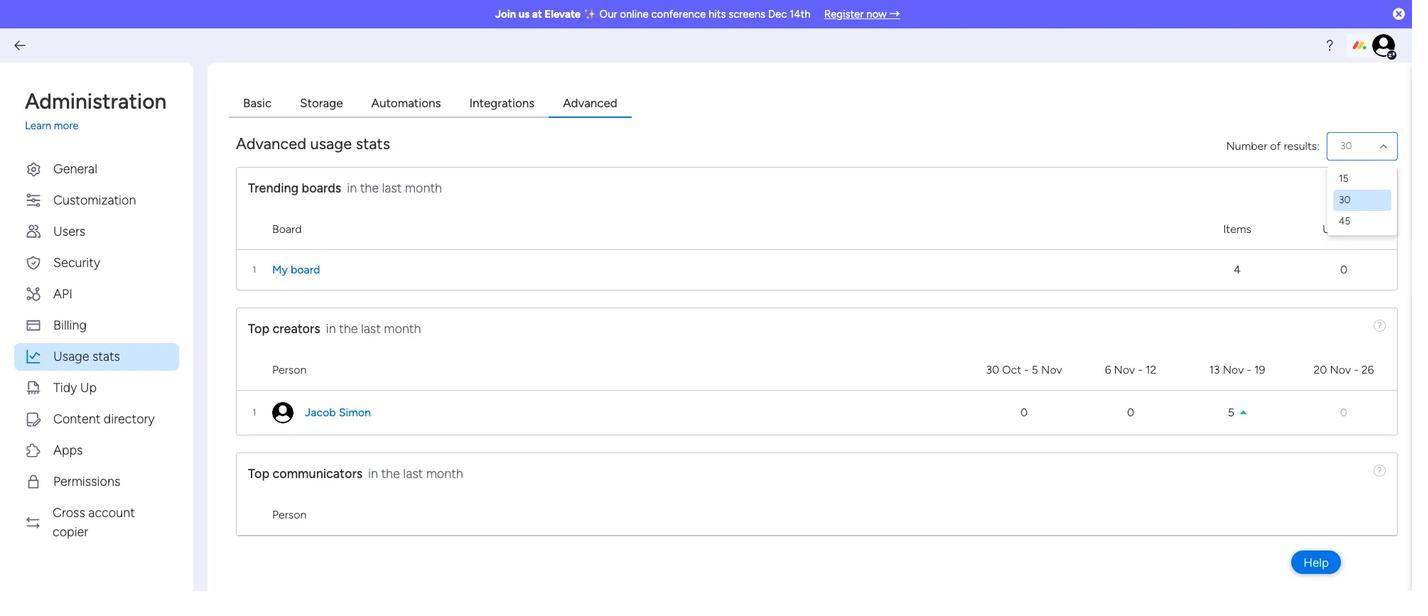 Task type: describe. For each thing, give the bounding box(es) containing it.
at
[[532, 8, 542, 21]]

administration
[[25, 89, 167, 114]]

6
[[1106, 363, 1112, 377]]

- for 6 nov
[[1139, 363, 1143, 377]]

cross
[[53, 505, 85, 521]]

directory
[[104, 411, 155, 427]]

in for boards
[[347, 180, 357, 196]]

jacob
[[305, 406, 336, 419]]

month for top communicators in the last month
[[426, 466, 464, 482]]

usage stats button
[[14, 343, 179, 371]]

last for top communicators in the last month
[[403, 466, 423, 482]]

communicators
[[273, 466, 363, 482]]

permissions
[[53, 474, 120, 490]]

help image
[[1323, 38, 1338, 53]]

month for trending boards in the last month
[[405, 180, 442, 196]]

help button
[[1292, 551, 1342, 575]]

usage stats
[[53, 349, 120, 364]]

security
[[53, 255, 100, 271]]

now
[[867, 8, 887, 21]]

month for top creators in the last month
[[384, 321, 421, 337]]

oct
[[1003, 363, 1022, 377]]

12
[[1146, 363, 1157, 377]]

top for top creators
[[248, 321, 270, 337]]

content
[[53, 411, 101, 427]]

13 nov - 19
[[1210, 363, 1266, 377]]

customization
[[53, 192, 136, 208]]

top for top communicators
[[248, 466, 270, 482]]

the for boards
[[360, 180, 379, 196]]

jacob simon image
[[1373, 34, 1396, 57]]

elevate
[[545, 8, 581, 21]]

20
[[1314, 363, 1328, 377]]

cross account copier button
[[14, 500, 179, 546]]

account
[[88, 505, 135, 521]]

0 down "20 nov - 26"
[[1341, 406, 1348, 419]]

45
[[1340, 215, 1352, 227]]

permissions button
[[14, 468, 179, 496]]

tidy
[[53, 380, 77, 396]]

last for trending boards in the last month
[[382, 180, 402, 196]]

content directory button
[[14, 406, 179, 433]]

items
[[1224, 222, 1252, 236]]

jacob simon
[[305, 406, 371, 419]]

content directory
[[53, 411, 155, 427]]

integrations
[[470, 96, 535, 110]]

stats inside button
[[92, 349, 120, 364]]

our
[[600, 8, 618, 21]]

4
[[1235, 263, 1242, 276]]

- for 30 oct
[[1025, 363, 1030, 377]]

the for communicators
[[381, 466, 400, 482]]

in for communicators
[[368, 466, 378, 482]]

join us at elevate ✨ our online conference hits screens dec 14th
[[495, 8, 811, 21]]

users
[[53, 224, 85, 239]]

users button
[[14, 218, 179, 246]]

learn
[[25, 119, 51, 132]]

30 oct - 5 nov
[[987, 363, 1063, 377]]

billing button
[[14, 312, 179, 340]]

updates
[[1323, 222, 1366, 236]]

creators
[[273, 321, 320, 337]]

advanced link
[[549, 91, 632, 118]]

? for top communicators in the last month
[[1378, 466, 1383, 476]]

jacob simon link
[[305, 404, 971, 421]]

administration learn more
[[25, 89, 167, 132]]

tidy up
[[53, 380, 97, 396]]

trending
[[248, 180, 299, 196]]

of
[[1271, 139, 1282, 153]]

20 nov - 26
[[1314, 363, 1375, 377]]

general button
[[14, 155, 179, 183]]

2 person from the top
[[272, 508, 307, 522]]

tidy up button
[[14, 374, 179, 402]]

more
[[54, 119, 79, 132]]

api
[[53, 286, 72, 302]]

basic link
[[229, 91, 286, 118]]

apps
[[53, 443, 83, 458]]

my board
[[272, 263, 320, 276]]

1 person from the top
[[272, 363, 307, 377]]

number
[[1227, 139, 1268, 153]]



Task type: vqa. For each thing, say whether or not it's contained in the screenshot.
Users
yes



Task type: locate. For each thing, give the bounding box(es) containing it.
2 vertical spatial last
[[403, 466, 423, 482]]

integrations link
[[455, 91, 549, 118]]

2 - from the left
[[1139, 363, 1143, 377]]

4 nov from the left
[[1331, 363, 1352, 377]]

1 vertical spatial 1
[[253, 407, 256, 418]]

advanced
[[563, 96, 618, 110], [236, 134, 307, 153]]

14th
[[790, 8, 811, 21]]

general
[[53, 161, 97, 177]]

1
[[253, 264, 256, 275], [253, 407, 256, 418]]

0 horizontal spatial the
[[339, 321, 358, 337]]

5
[[1032, 363, 1039, 377], [1229, 406, 1235, 419]]

1 left the my
[[253, 264, 256, 275]]

- for 13 nov
[[1247, 363, 1252, 377]]

usage
[[53, 349, 89, 364]]

sort asc image
[[1241, 409, 1247, 416]]

1 vertical spatial stats
[[92, 349, 120, 364]]

5 right oct
[[1032, 363, 1039, 377]]

2 vertical spatial 30
[[987, 363, 1000, 377]]

0 horizontal spatial 5
[[1032, 363, 1039, 377]]

1 vertical spatial ?
[[1378, 466, 1383, 476]]

0 horizontal spatial in
[[326, 321, 336, 337]]

1 vertical spatial advanced
[[236, 134, 307, 153]]

0 vertical spatial person
[[272, 363, 307, 377]]

learn more link
[[25, 118, 179, 134]]

nov for 20
[[1331, 363, 1352, 377]]

customization button
[[14, 187, 179, 214]]

1 horizontal spatial last
[[382, 180, 402, 196]]

last for top creators in the last month
[[361, 321, 381, 337]]

api button
[[14, 281, 179, 308]]

0 down the "6 nov - 12"
[[1128, 406, 1135, 419]]

1 horizontal spatial in
[[347, 180, 357, 196]]

stats right usage on the left top of the page
[[356, 134, 390, 153]]

top
[[248, 321, 270, 337], [248, 466, 270, 482]]

1 for top creators
[[253, 407, 256, 418]]

in for creators
[[326, 321, 336, 337]]

1 vertical spatial 5
[[1229, 406, 1235, 419]]

0 horizontal spatial stats
[[92, 349, 120, 364]]

3 - from the left
[[1247, 363, 1252, 377]]

1 top from the top
[[248, 321, 270, 337]]

0 vertical spatial 30
[[1341, 140, 1353, 152]]

6 nov - 12
[[1106, 363, 1157, 377]]

nov for 13
[[1224, 363, 1245, 377]]

- left the '19'
[[1247, 363, 1252, 377]]

my
[[272, 263, 288, 276]]

billing
[[53, 318, 87, 333]]

2 1 from the top
[[253, 407, 256, 418]]

trending boards in the last month
[[248, 180, 442, 196]]

number of results:
[[1227, 139, 1321, 153]]

3 nov from the left
[[1224, 363, 1245, 377]]

automations link
[[357, 91, 455, 118]]

2 horizontal spatial last
[[403, 466, 423, 482]]

register
[[825, 8, 864, 21]]

2 nov from the left
[[1115, 363, 1136, 377]]

- for 20 nov
[[1355, 363, 1359, 377]]

dec
[[769, 8, 787, 21]]

nov right 13
[[1224, 363, 1245, 377]]

nov right oct
[[1042, 363, 1063, 377]]

- left 12
[[1139, 363, 1143, 377]]

stats
[[356, 134, 390, 153], [92, 349, 120, 364]]

2 horizontal spatial in
[[368, 466, 378, 482]]

in right creators
[[326, 321, 336, 337]]

register now → link
[[825, 8, 901, 21]]

join
[[495, 8, 516, 21]]

30 left oct
[[987, 363, 1000, 377]]

1 ? from the top
[[1378, 321, 1383, 331]]

apps button
[[14, 437, 179, 465]]

basic
[[243, 96, 272, 110]]

stats down billing button
[[92, 349, 120, 364]]

board
[[291, 263, 320, 276]]

0 horizontal spatial last
[[361, 321, 381, 337]]

1 vertical spatial the
[[339, 321, 358, 337]]

13
[[1210, 363, 1221, 377]]

advanced usage stats
[[236, 134, 390, 153]]

2 vertical spatial the
[[381, 466, 400, 482]]

us
[[519, 8, 530, 21]]

boards
[[302, 180, 341, 196]]

?
[[1378, 321, 1383, 331], [1378, 466, 1383, 476]]

advanced for advanced
[[563, 96, 618, 110]]

4 - from the left
[[1355, 363, 1359, 377]]

30 up 45
[[1340, 194, 1351, 206]]

nov right 20 on the bottom right of page
[[1331, 363, 1352, 377]]

15
[[1340, 172, 1349, 185]]

1 vertical spatial top
[[248, 466, 270, 482]]

0 vertical spatial the
[[360, 180, 379, 196]]

-
[[1025, 363, 1030, 377], [1139, 363, 1143, 377], [1247, 363, 1252, 377], [1355, 363, 1359, 377]]

1 vertical spatial last
[[361, 321, 381, 337]]

the for creators
[[339, 321, 358, 337]]

top communicators in the last month
[[248, 466, 464, 482]]

top left creators
[[248, 321, 270, 337]]

1 horizontal spatial 5
[[1229, 406, 1235, 419]]

- right oct
[[1025, 363, 1030, 377]]

nov right 6
[[1115, 363, 1136, 377]]

0
[[1341, 263, 1348, 276], [1021, 406, 1028, 419], [1128, 406, 1135, 419], [1341, 406, 1348, 419]]

back to workspace image
[[13, 38, 27, 53]]

conference
[[652, 8, 706, 21]]

- left 26
[[1355, 363, 1359, 377]]

top left communicators
[[248, 466, 270, 482]]

top creators in the last month
[[248, 321, 421, 337]]

the
[[360, 180, 379, 196], [339, 321, 358, 337], [381, 466, 400, 482]]

2 vertical spatial in
[[368, 466, 378, 482]]

in right boards
[[347, 180, 357, 196]]

in right communicators
[[368, 466, 378, 482]]

results:
[[1285, 139, 1321, 153]]

up
[[80, 380, 97, 396]]

? for top creators in the last month
[[1378, 321, 1383, 331]]

1 for trending boards
[[253, 264, 256, 275]]

→
[[890, 8, 901, 21]]

0 vertical spatial 5
[[1032, 363, 1039, 377]]

storage
[[300, 96, 343, 110]]

in
[[347, 180, 357, 196], [326, 321, 336, 337], [368, 466, 378, 482]]

person down communicators
[[272, 508, 307, 522]]

screens
[[729, 8, 766, 21]]

19
[[1255, 363, 1266, 377]]

2 top from the top
[[248, 466, 270, 482]]

0 vertical spatial stats
[[356, 134, 390, 153]]

person down creators
[[272, 363, 307, 377]]

1 horizontal spatial stats
[[356, 134, 390, 153]]

2 vertical spatial month
[[426, 466, 464, 482]]

30 up 15
[[1341, 140, 1353, 152]]

0 vertical spatial advanced
[[563, 96, 618, 110]]

nov for 6
[[1115, 363, 1136, 377]]

0 vertical spatial 1
[[253, 264, 256, 275]]

month
[[405, 180, 442, 196], [384, 321, 421, 337], [426, 466, 464, 482]]

0 vertical spatial in
[[347, 180, 357, 196]]

last
[[382, 180, 402, 196], [361, 321, 381, 337], [403, 466, 423, 482]]

1 horizontal spatial the
[[360, 180, 379, 196]]

1 1 from the top
[[253, 264, 256, 275]]

0 down 30 oct - 5 nov
[[1021, 406, 1028, 419]]

security button
[[14, 249, 179, 277]]

1 vertical spatial person
[[272, 508, 307, 522]]

1 - from the left
[[1025, 363, 1030, 377]]

1 nov from the left
[[1042, 363, 1063, 377]]

advanced inside advanced link
[[563, 96, 618, 110]]

0 horizontal spatial advanced
[[236, 134, 307, 153]]

✨
[[584, 8, 597, 21]]

2 horizontal spatial the
[[381, 466, 400, 482]]

5 left 'sort asc' 'image'
[[1229, 406, 1235, 419]]

person
[[272, 363, 307, 377], [272, 508, 307, 522]]

30
[[1341, 140, 1353, 152], [1340, 194, 1351, 206], [987, 363, 1000, 377]]

help
[[1304, 556, 1330, 570]]

my board link
[[272, 261, 1185, 278]]

0 vertical spatial ?
[[1378, 321, 1383, 331]]

0 vertical spatial last
[[382, 180, 402, 196]]

0 down updates
[[1341, 263, 1348, 276]]

0 vertical spatial top
[[248, 321, 270, 337]]

usage
[[310, 134, 352, 153]]

0 vertical spatial month
[[405, 180, 442, 196]]

cross account copier
[[53, 505, 135, 540]]

register now →
[[825, 8, 901, 21]]

1 horizontal spatial advanced
[[563, 96, 618, 110]]

hits
[[709, 8, 726, 21]]

copier
[[53, 524, 88, 540]]

online
[[620, 8, 649, 21]]

1 vertical spatial month
[[384, 321, 421, 337]]

simon
[[339, 406, 371, 419]]

1 vertical spatial in
[[326, 321, 336, 337]]

automations
[[372, 96, 441, 110]]

2 ? from the top
[[1378, 466, 1383, 476]]

1 vertical spatial 30
[[1340, 194, 1351, 206]]

1 left the jacob
[[253, 407, 256, 418]]

board
[[272, 222, 302, 236]]

storage link
[[286, 91, 357, 118]]

nov
[[1042, 363, 1063, 377], [1115, 363, 1136, 377], [1224, 363, 1245, 377], [1331, 363, 1352, 377]]

advanced for advanced usage stats
[[236, 134, 307, 153]]



